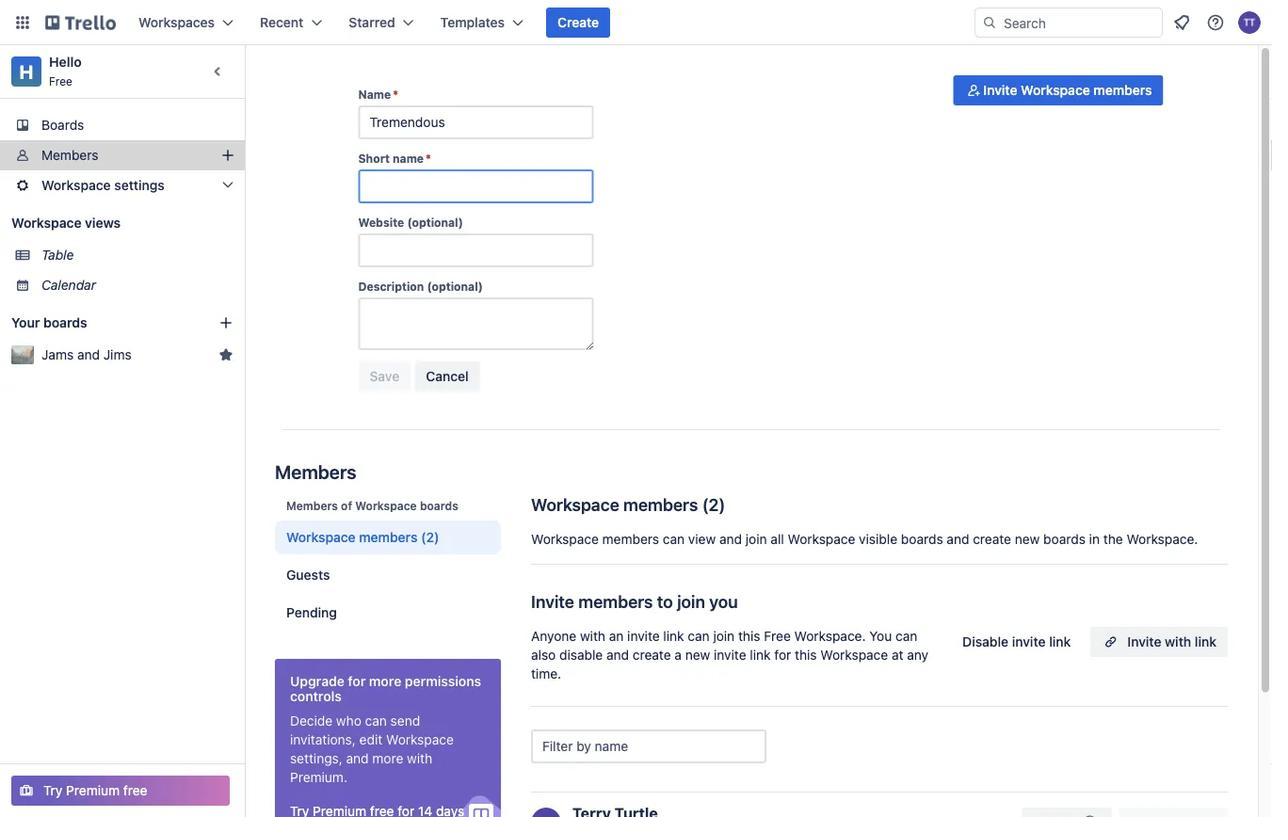 Task type: describe. For each thing, give the bounding box(es) containing it.
invitations,
[[290, 732, 356, 748]]

starred
[[349, 15, 395, 30]]

name
[[358, 88, 391, 101]]

permissions
[[405, 674, 481, 689]]

can left view
[[663, 532, 685, 547]]

1 horizontal spatial *
[[426, 152, 431, 165]]

2
[[709, 494, 719, 515]]

recent button
[[249, 8, 334, 38]]

boards link
[[0, 110, 245, 140]]

upgrade
[[290, 674, 345, 689]]

boards
[[41, 117, 84, 133]]

jams and jims
[[41, 347, 132, 363]]

( 2 )
[[702, 494, 725, 515]]

primary element
[[0, 0, 1272, 45]]

invite for invite members to join you
[[531, 591, 574, 612]]

starred icon image
[[218, 347, 234, 363]]

(
[[702, 494, 709, 515]]

invite inside button
[[1012, 634, 1046, 650]]

invite with link
[[1127, 634, 1217, 650]]

1 vertical spatial members
[[275, 460, 356, 483]]

save button
[[358, 362, 411, 392]]

your boards
[[11, 315, 87, 331]]

website
[[358, 216, 404, 229]]

add board image
[[218, 315, 234, 331]]

short name *
[[358, 152, 431, 165]]

disable
[[962, 634, 1009, 650]]

visible
[[859, 532, 897, 547]]

invite with link button
[[1090, 627, 1228, 657]]

boards up (2)
[[420, 499, 458, 512]]

h link
[[11, 56, 41, 87]]

for inside upgrade for more permissions controls decide who can send invitations, edit workspace settings, and more with premium.
[[348, 674, 366, 689]]

members left (
[[623, 494, 698, 515]]

free inside the hello free
[[49, 74, 72, 88]]

invite members to join you
[[531, 591, 738, 612]]

send
[[390, 713, 420, 729]]

description
[[358, 280, 424, 293]]

2 horizontal spatial join
[[746, 532, 767, 547]]

and left jims
[[77, 347, 100, 363]]

boards right visible
[[901, 532, 943, 547]]

view
[[688, 532, 716, 547]]

invite for invite with link
[[1127, 634, 1161, 650]]

members inside button
[[1094, 82, 1152, 98]]

workspace inside button
[[1021, 82, 1090, 98]]

disable invite link
[[962, 634, 1071, 650]]

templates
[[440, 15, 505, 30]]

back to home image
[[45, 8, 116, 38]]

templates button
[[429, 8, 535, 38]]

workspace inside dropdown button
[[41, 177, 111, 193]]

can inside upgrade for more permissions controls decide who can send invitations, edit workspace settings, and more with premium.
[[365, 713, 387, 729]]

create button
[[546, 8, 610, 38]]

organizationdetailform element
[[358, 87, 594, 399]]

views
[[85, 215, 121, 231]]

1 vertical spatial this
[[795, 647, 817, 663]]

also
[[531, 647, 556, 663]]

can up at
[[896, 629, 917, 644]]

disable
[[559, 647, 603, 663]]

all
[[771, 532, 784, 547]]

premium
[[66, 783, 120, 798]]

h
[[19, 60, 33, 82]]

table link
[[41, 246, 234, 265]]

1 vertical spatial more
[[372, 751, 403, 766]]

members link
[[0, 140, 245, 170]]

in
[[1089, 532, 1100, 547]]

cancel button
[[415, 362, 480, 392]]

you
[[869, 629, 892, 644]]

and inside anyone with an invite link can join this free workspace. you can also disable and create a new invite link for this workspace at any time.
[[606, 647, 629, 663]]

can down you
[[688, 629, 710, 644]]

a
[[675, 647, 682, 663]]

website (optional)
[[358, 216, 463, 229]]

jims
[[103, 347, 132, 363]]

create
[[557, 15, 599, 30]]

name *
[[358, 88, 398, 101]]

workspaces
[[138, 15, 215, 30]]

Filter by name text field
[[531, 730, 766, 764]]

terry turtle (terryturtle) image
[[1238, 11, 1261, 34]]

table
[[41, 247, 74, 263]]

invite workspace members button
[[953, 75, 1163, 105]]

0 vertical spatial this
[[738, 629, 760, 644]]

0 vertical spatial members
[[41, 147, 98, 163]]

recent
[[260, 15, 303, 30]]

1 horizontal spatial new
[[1015, 532, 1040, 547]]

workspaces button
[[127, 8, 245, 38]]

(optional) for website (optional)
[[407, 216, 463, 229]]

join inside anyone with an invite link can join this free workspace. you can also disable and create a new invite link for this workspace at any time.
[[713, 629, 735, 644]]

invite workspace members
[[983, 82, 1152, 98]]

pending link
[[275, 596, 501, 630]]

workspace inside upgrade for more permissions controls decide who can send invitations, edit workspace settings, and more with premium.
[[386, 732, 454, 748]]

try
[[43, 783, 63, 798]]

jams and jims link
[[41, 346, 211, 364]]

workspace inside anyone with an invite link can join this free workspace. you can also disable and create a new invite link for this workspace at any time.
[[820, 647, 888, 663]]

free
[[123, 783, 147, 798]]

1 horizontal spatial workspace.
[[1127, 532, 1198, 547]]



Task type: vqa. For each thing, say whether or not it's contained in the screenshot.
'This' related to 👎Negative
no



Task type: locate. For each thing, give the bounding box(es) containing it.
with for invite
[[1165, 634, 1191, 650]]

0 horizontal spatial *
[[393, 88, 398, 101]]

and down an
[[606, 647, 629, 663]]

1 vertical spatial workspace.
[[794, 629, 866, 644]]

join left the all
[[746, 532, 767, 547]]

disable invite link button
[[951, 627, 1082, 657]]

workspace. inside anyone with an invite link can join this free workspace. you can also disable and create a new invite link for this workspace at any time.
[[794, 629, 866, 644]]

1 horizontal spatial create
[[973, 532, 1011, 547]]

with for anyone
[[580, 629, 605, 644]]

boards
[[43, 315, 87, 331], [420, 499, 458, 512], [901, 532, 943, 547], [1043, 532, 1086, 547]]

0 horizontal spatial workspace.
[[794, 629, 866, 644]]

0 vertical spatial new
[[1015, 532, 1040, 547]]

and
[[77, 347, 100, 363], [719, 532, 742, 547], [947, 532, 969, 547], [606, 647, 629, 663], [346, 751, 369, 766]]

0 horizontal spatial this
[[738, 629, 760, 644]]

0 horizontal spatial invite
[[531, 591, 574, 612]]

can up edit
[[365, 713, 387, 729]]

with inside upgrade for more permissions controls decide who can send invitations, edit workspace settings, and more with premium.
[[407, 751, 432, 766]]

sm image
[[965, 81, 983, 100]]

and inside upgrade for more permissions controls decide who can send invitations, edit workspace settings, and more with premium.
[[346, 751, 369, 766]]

new
[[1015, 532, 1040, 547], [685, 647, 710, 663]]

0 vertical spatial workspace members
[[531, 494, 698, 515]]

invite right a
[[714, 647, 746, 663]]

more up send
[[369, 674, 401, 689]]

0 vertical spatial free
[[49, 74, 72, 88]]

of
[[341, 499, 352, 512]]

hello link
[[49, 54, 82, 70]]

create inside anyone with an invite link can join this free workspace. you can also disable and create a new invite link for this workspace at any time.
[[633, 647, 671, 663]]

(optional) right website on the left
[[407, 216, 463, 229]]

1 vertical spatial join
[[677, 591, 705, 612]]

with inside anyone with an invite link can join this free workspace. you can also disable and create a new invite link for this workspace at any time.
[[580, 629, 605, 644]]

2 vertical spatial members
[[286, 499, 338, 512]]

2 horizontal spatial with
[[1165, 634, 1191, 650]]

for
[[774, 647, 791, 663], [348, 674, 366, 689]]

with
[[580, 629, 605, 644], [1165, 634, 1191, 650], [407, 751, 432, 766]]

(optional) for description (optional)
[[427, 280, 483, 293]]

None text field
[[358, 169, 594, 203], [358, 234, 594, 267], [358, 169, 594, 203], [358, 234, 594, 267]]

workspace views
[[11, 215, 121, 231]]

workspace navigation collapse icon image
[[205, 58, 232, 85]]

1 horizontal spatial workspace members
[[531, 494, 698, 515]]

0 horizontal spatial with
[[407, 751, 432, 766]]

0 vertical spatial invite
[[983, 82, 1017, 98]]

search image
[[982, 15, 997, 30]]

1 vertical spatial (optional)
[[427, 280, 483, 293]]

2 vertical spatial join
[[713, 629, 735, 644]]

2 horizontal spatial invite
[[1012, 634, 1046, 650]]

workspace. left the you
[[794, 629, 866, 644]]

link inside "button"
[[1195, 634, 1217, 650]]

)
[[719, 494, 725, 515]]

starred button
[[337, 8, 425, 38]]

1 horizontal spatial this
[[795, 647, 817, 663]]

settings,
[[290, 751, 343, 766]]

at
[[892, 647, 903, 663]]

link inside button
[[1049, 634, 1071, 650]]

free
[[49, 74, 72, 88], [764, 629, 791, 644]]

and down edit
[[346, 751, 369, 766]]

try premium free button
[[11, 776, 230, 806]]

0 vertical spatial for
[[774, 647, 791, 663]]

who
[[336, 713, 361, 729]]

invite inside invite with link "button"
[[1127, 634, 1161, 650]]

boards up jams at the top left of the page
[[43, 315, 87, 331]]

decide
[[290, 713, 333, 729]]

(2)
[[421, 530, 439, 545]]

more down edit
[[372, 751, 403, 766]]

1 vertical spatial new
[[685, 647, 710, 663]]

calendar
[[41, 277, 96, 293]]

0 horizontal spatial free
[[49, 74, 72, 88]]

workspace.
[[1127, 532, 1198, 547], [794, 629, 866, 644]]

members up the invite members to join you
[[602, 532, 659, 547]]

guests link
[[275, 558, 501, 592]]

with inside "button"
[[1165, 634, 1191, 650]]

1 vertical spatial workspace members
[[286, 530, 417, 545]]

join right to
[[677, 591, 705, 612]]

description (optional)
[[358, 280, 483, 293]]

invite right an
[[627, 629, 660, 644]]

0 horizontal spatial join
[[677, 591, 705, 612]]

1 horizontal spatial invite
[[983, 82, 1017, 98]]

0 vertical spatial create
[[973, 532, 1011, 547]]

pending
[[286, 605, 337, 621]]

1 vertical spatial *
[[426, 152, 431, 165]]

members up of
[[275, 460, 356, 483]]

(optional)
[[407, 216, 463, 229], [427, 280, 483, 293]]

1 vertical spatial invite
[[531, 591, 574, 612]]

this
[[738, 629, 760, 644], [795, 647, 817, 663]]

and right view
[[719, 532, 742, 547]]

0 horizontal spatial for
[[348, 674, 366, 689]]

members down search field
[[1094, 82, 1152, 98]]

name
[[393, 152, 424, 165]]

2 horizontal spatial invite
[[1127, 634, 1161, 650]]

guests
[[286, 567, 330, 583]]

anyone with an invite link can join this free workspace. you can also disable and create a new invite link for this workspace at any time.
[[531, 629, 928, 682]]

workspace members
[[531, 494, 698, 515], [286, 530, 417, 545]]

1 horizontal spatial free
[[764, 629, 791, 644]]

0 horizontal spatial create
[[633, 647, 671, 663]]

calendar link
[[41, 276, 234, 295]]

0 horizontal spatial workspace members
[[286, 530, 417, 545]]

an
[[609, 629, 624, 644]]

any
[[907, 647, 928, 663]]

workspace members down of
[[286, 530, 417, 545]]

invite
[[627, 629, 660, 644], [1012, 634, 1046, 650], [714, 647, 746, 663]]

free inside anyone with an invite link can join this free workspace. you can also disable and create a new invite link for this workspace at any time.
[[764, 629, 791, 644]]

0 horizontal spatial new
[[685, 647, 710, 663]]

your boards with 1 items element
[[11, 312, 190, 334]]

settings
[[114, 177, 165, 193]]

boards left 'in'
[[1043, 532, 1086, 547]]

the
[[1103, 532, 1123, 547]]

1 horizontal spatial invite
[[714, 647, 746, 663]]

0 vertical spatial join
[[746, 532, 767, 547]]

members
[[1094, 82, 1152, 98], [623, 494, 698, 515], [359, 530, 417, 545], [602, 532, 659, 547], [578, 591, 653, 612]]

more
[[369, 674, 401, 689], [372, 751, 403, 766]]

0 vertical spatial workspace.
[[1127, 532, 1198, 547]]

can
[[663, 532, 685, 547], [688, 629, 710, 644], [896, 629, 917, 644], [365, 713, 387, 729]]

1 vertical spatial create
[[633, 647, 671, 663]]

cancel
[[426, 369, 469, 384]]

0 vertical spatial (optional)
[[407, 216, 463, 229]]

new inside anyone with an invite link can join this free workspace. you can also disable and create a new invite link for this workspace at any time.
[[685, 647, 710, 663]]

workspace members can view and join all workspace visible boards and create new boards in the workspace.
[[531, 532, 1198, 547]]

your
[[11, 315, 40, 331]]

to
[[657, 591, 673, 612]]

workspace members left (
[[531, 494, 698, 515]]

for inside anyone with an invite link can join this free workspace. you can also disable and create a new invite link for this workspace at any time.
[[774, 647, 791, 663]]

short
[[358, 152, 390, 165]]

1 horizontal spatial for
[[774, 647, 791, 663]]

invite right disable
[[1012, 634, 1046, 650]]

controls
[[290, 689, 342, 704]]

hello free
[[49, 54, 82, 88]]

Search field
[[997, 8, 1162, 37]]

upgrade for more permissions controls decide who can send invitations, edit workspace settings, and more with premium.
[[290, 674, 481, 785]]

workspace
[[1021, 82, 1090, 98], [41, 177, 111, 193], [11, 215, 82, 231], [531, 494, 619, 515], [355, 499, 417, 512], [286, 530, 356, 545], [531, 532, 599, 547], [788, 532, 855, 547], [820, 647, 888, 663], [386, 732, 454, 748]]

invite inside invite workspace members button
[[983, 82, 1017, 98]]

members down 'members of workspace boards'
[[359, 530, 417, 545]]

create
[[973, 532, 1011, 547], [633, 647, 671, 663]]

1 vertical spatial for
[[348, 674, 366, 689]]

premium.
[[290, 770, 347, 785]]

edit
[[359, 732, 382, 748]]

members of workspace boards
[[286, 499, 458, 512]]

hello
[[49, 54, 82, 70]]

0 notifications image
[[1170, 11, 1193, 34]]

try premium free
[[43, 783, 147, 798]]

new left 'in'
[[1015, 532, 1040, 547]]

workspace settings button
[[0, 170, 245, 201]]

workspace settings
[[41, 177, 165, 193]]

members down the boards
[[41, 147, 98, 163]]

join
[[746, 532, 767, 547], [677, 591, 705, 612], [713, 629, 735, 644]]

join down you
[[713, 629, 735, 644]]

1 vertical spatial free
[[764, 629, 791, 644]]

new right a
[[685, 647, 710, 663]]

you
[[709, 591, 738, 612]]

open information menu image
[[1206, 13, 1225, 32]]

1 horizontal spatial join
[[713, 629, 735, 644]]

invite for invite workspace members
[[983, 82, 1017, 98]]

None text field
[[358, 105, 594, 139], [358, 298, 594, 350], [358, 105, 594, 139], [358, 298, 594, 350]]

0 vertical spatial more
[[369, 674, 401, 689]]

time.
[[531, 666, 561, 682]]

jams
[[41, 347, 74, 363]]

workspace. right the
[[1127, 532, 1198, 547]]

1 horizontal spatial with
[[580, 629, 605, 644]]

and right visible
[[947, 532, 969, 547]]

2 vertical spatial invite
[[1127, 634, 1161, 650]]

anyone
[[531, 629, 576, 644]]

0 vertical spatial *
[[393, 88, 398, 101]]

members left of
[[286, 499, 338, 512]]

*
[[393, 88, 398, 101], [426, 152, 431, 165]]

(optional) right the description
[[427, 280, 483, 293]]

members up an
[[578, 591, 653, 612]]

0 horizontal spatial invite
[[627, 629, 660, 644]]

save
[[370, 369, 400, 384]]



